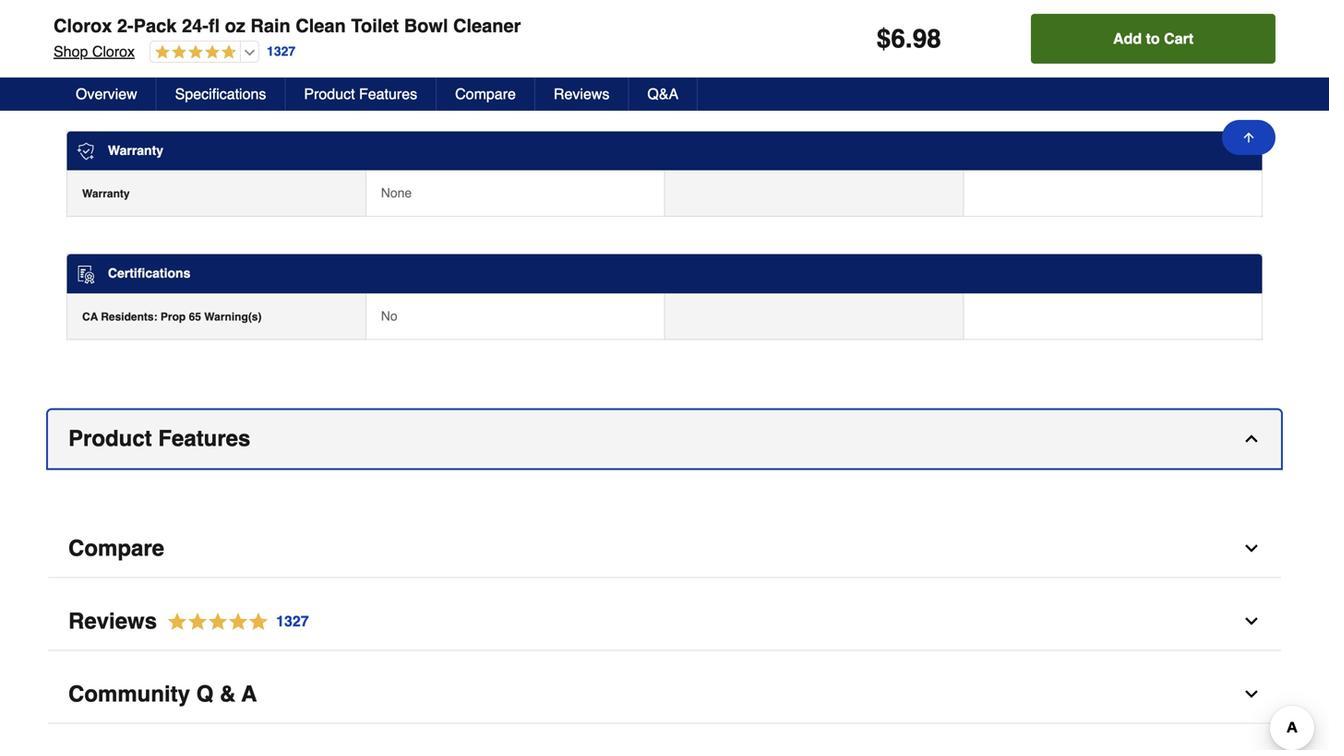 Task type: describe. For each thing, give the bounding box(es) containing it.
use
[[103, 18, 123, 31]]

0 vertical spatial 4.7 stars image
[[150, 44, 236, 61]]

24
[[979, 63, 993, 77]]

q&a button
[[629, 78, 698, 111]]

cleaner
[[453, 15, 521, 36]]

warning(s)
[[204, 311, 262, 323]]

a
[[241, 682, 257, 707]]

specifications
[[175, 85, 266, 102]]

none
[[381, 186, 412, 200]]

0 vertical spatial features
[[359, 85, 417, 102]]

chevron down image
[[1242, 539, 1261, 558]]

for use in bathrooms
[[82, 18, 198, 31]]

form
[[82, 65, 110, 77]]

gel
[[381, 63, 401, 77]]

community q & a
[[68, 682, 257, 707]]

65
[[189, 311, 201, 323]]

2-
[[117, 15, 134, 36]]

1 horizontal spatial product features
[[304, 85, 417, 102]]

quantity
[[766, 65, 811, 77]]

.
[[905, 24, 912, 54]]

q&a
[[647, 85, 679, 102]]

unit
[[680, 65, 701, 77]]

ca
[[82, 311, 98, 323]]

compare button for community q & a
[[48, 520, 1281, 578]]

unit of measure quantity
[[680, 65, 811, 77]]

1 vertical spatial product features button
[[48, 410, 1281, 468]]

6
[[891, 24, 905, 54]]

1327 inside 4.7 stars image
[[276, 613, 309, 630]]

oz
[[225, 15, 245, 36]]

clean
[[296, 15, 346, 36]]

toilet
[[351, 15, 399, 36]]

1 vertical spatial warranty
[[82, 188, 130, 200]]

compare for community q & a
[[68, 536, 164, 561]]

0 vertical spatial 1327
[[267, 44, 296, 59]]

pack
[[134, 15, 177, 36]]

rain
[[250, 15, 290, 36]]

no
[[381, 309, 397, 323]]

reviews for q&a
[[554, 85, 609, 102]]

community q & a button
[[48, 666, 1281, 724]]

add to cart button
[[1031, 14, 1275, 64]]

q
[[196, 682, 214, 707]]

$
[[877, 24, 891, 54]]

24-
[[182, 15, 208, 36]]

4.7 stars image containing 1327
[[157, 610, 310, 634]]

shop clorox
[[54, 43, 135, 60]]



Task type: vqa. For each thing, say whether or not it's contained in the screenshot.
chevron down icon to the bottom
yes



Task type: locate. For each thing, give the bounding box(es) containing it.
in
[[126, 18, 136, 31]]

2 chevron down image from the top
[[1242, 685, 1261, 704]]

0 vertical spatial compare
[[455, 85, 516, 102]]

1 horizontal spatial features
[[359, 85, 417, 102]]

chevron down image
[[1242, 612, 1261, 631], [1242, 685, 1261, 704]]

bathrooms
[[139, 18, 198, 31]]

1 horizontal spatial reviews
[[554, 85, 609, 102]]

add
[[1113, 30, 1142, 47]]

1 vertical spatial product
[[68, 426, 152, 451]]

overview
[[76, 85, 137, 102]]

compare button
[[437, 78, 535, 111], [48, 520, 1281, 578]]

chevron up image
[[1242, 430, 1261, 448]]

$ 6 . 98
[[877, 24, 941, 54]]

clorox up form
[[92, 43, 135, 60]]

1 chevron down image from the top
[[1242, 612, 1261, 631]]

product features button
[[286, 78, 437, 111], [48, 410, 1281, 468]]

1 vertical spatial compare
[[68, 536, 164, 561]]

0 vertical spatial chevron down image
[[1242, 612, 1261, 631]]

0 horizontal spatial product
[[68, 426, 152, 451]]

0 horizontal spatial compare
[[68, 536, 164, 561]]

certifications
[[108, 266, 190, 281]]

add to cart
[[1113, 30, 1193, 47]]

1 vertical spatial reviews
[[68, 609, 157, 634]]

98
[[912, 24, 941, 54]]

reviews for community q & a
[[68, 609, 157, 634]]

1327
[[267, 44, 296, 59], [276, 613, 309, 630]]

arrow up image
[[1241, 130, 1256, 145]]

0 vertical spatial clorox
[[54, 15, 112, 36]]

0 horizontal spatial features
[[158, 426, 250, 451]]

reviews left q&a
[[554, 85, 609, 102]]

of
[[704, 65, 715, 77]]

&
[[220, 682, 236, 707]]

0 vertical spatial reviews
[[554, 85, 609, 102]]

4.7 stars image up &
[[157, 610, 310, 634]]

1 horizontal spatial compare
[[455, 85, 516, 102]]

1 vertical spatial 4.7 stars image
[[157, 610, 310, 634]]

4.7 stars image
[[150, 44, 236, 61], [157, 610, 310, 634]]

specifications button
[[157, 78, 286, 111]]

1 vertical spatial clorox
[[92, 43, 135, 60]]

yes
[[381, 17, 402, 31]]

clorox
[[54, 15, 112, 36], [92, 43, 135, 60]]

1 vertical spatial compare button
[[48, 520, 1281, 578]]

fluid
[[979, 17, 1007, 31]]

compare for q&a
[[455, 85, 516, 102]]

fl
[[208, 15, 220, 36]]

compare button for q&a
[[437, 78, 535, 111]]

shop
[[54, 43, 88, 60]]

clorox up shop clorox
[[54, 15, 112, 36]]

chevron down image inside community q & a button
[[1242, 685, 1261, 704]]

reviews up 'community'
[[68, 609, 157, 634]]

warranty up certifications
[[82, 188, 130, 200]]

reviews
[[554, 85, 609, 102], [68, 609, 157, 634]]

1 horizontal spatial product
[[304, 85, 355, 102]]

0 vertical spatial warranty
[[108, 143, 163, 158]]

cart
[[1164, 30, 1193, 47]]

ca residents: prop 65 warning(s)
[[82, 311, 262, 323]]

reviews inside button
[[554, 85, 609, 102]]

residents:
[[101, 311, 157, 323]]

product
[[304, 85, 355, 102], [68, 426, 152, 451]]

clorox 2-pack 24-fl oz rain clean toilet bowl cleaner
[[54, 15, 521, 36]]

0 vertical spatial product
[[304, 85, 355, 102]]

ounce(s)
[[1010, 17, 1060, 31]]

warranty
[[108, 143, 163, 158], [82, 188, 130, 200]]

4.7 stars image down 24-
[[150, 44, 236, 61]]

community
[[68, 682, 190, 707]]

0 vertical spatial product features
[[304, 85, 417, 102]]

0 horizontal spatial reviews
[[68, 609, 157, 634]]

0 horizontal spatial product features
[[68, 426, 250, 451]]

compare
[[455, 85, 516, 102], [68, 536, 164, 561]]

warranty down overview button
[[108, 143, 163, 158]]

1 vertical spatial features
[[158, 426, 250, 451]]

fluid ounce(s)
[[979, 17, 1060, 31]]

0 vertical spatial product features button
[[286, 78, 437, 111]]

1 vertical spatial product features
[[68, 426, 250, 451]]

product features
[[304, 85, 417, 102], [68, 426, 250, 451]]

overview button
[[57, 78, 157, 111]]

for
[[82, 18, 100, 31]]

chevron down image for community q & a
[[1242, 685, 1261, 704]]

0 vertical spatial compare button
[[437, 78, 535, 111]]

to
[[1146, 30, 1160, 47]]

features
[[359, 85, 417, 102], [158, 426, 250, 451]]

prop
[[161, 311, 186, 323]]

1 vertical spatial chevron down image
[[1242, 685, 1261, 704]]

chevron down image for reviews
[[1242, 612, 1261, 631]]

1 vertical spatial 1327
[[276, 613, 309, 630]]

measure
[[718, 65, 763, 77]]

bowl
[[404, 15, 448, 36]]

reviews button
[[535, 78, 629, 111]]



